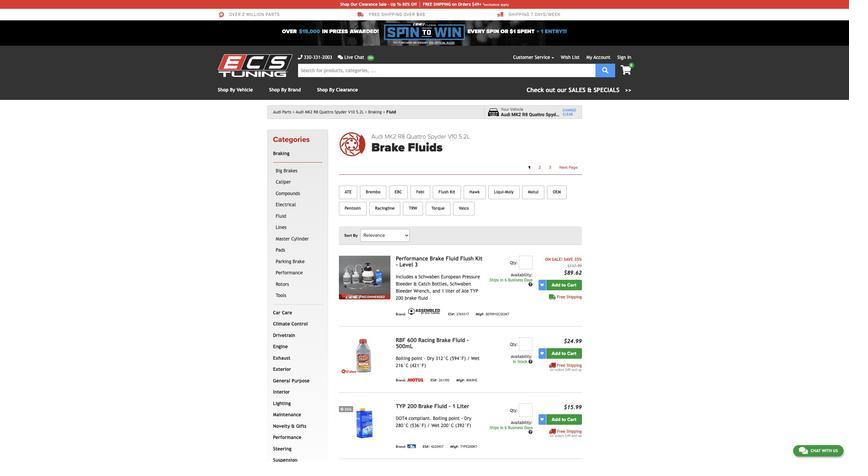 Task type: describe. For each thing, give the bounding box(es) containing it.
oem link
[[547, 186, 567, 199]]

control
[[292, 322, 308, 327]]

performance brake fluid flush kit - level 3 link
[[396, 256, 483, 268]]

0 vertical spatial on
[[452, 2, 457, 7]]

novelty & gifts link
[[272, 421, 321, 433]]

shop for shop by vehicle
[[218, 87, 229, 93]]

fluid inside "rbf 600 racing brake fluid - 500ml"
[[453, 337, 466, 344]]

to for $15.99
[[562, 417, 567, 423]]

racingline link
[[370, 202, 401, 216]]

flush inside performance brake fluid flush kit - level 3
[[461, 256, 474, 262]]

es#2765517 - 007091ecs03kt - performance brake fluid flush kit - level 3 - includes a schwaben european pressure bleeder & catch bottles, schwaben bleeder wrench, and 1 liter of ate typ 200 brake fluid - assembled by ecs - audi bmw volkswagen mini porsche image
[[339, 256, 391, 295]]

over 2 million parts
[[230, 12, 280, 17]]

in for typ 200 brake fluid - 1 liter
[[500, 426, 504, 431]]

apply
[[501, 3, 509, 6]]

boiling inside boiling point - dry 312°c (594°f) / wet 216°c (421°f)
[[396, 356, 410, 362]]

necessary.
[[413, 41, 429, 44]]

wet inside boiling point - dry 312°c (594°f) / wet 216°c (421°f)
[[472, 356, 480, 362]]

200 inside the includes a schwaben european pressure bleeder & catch bottles, schwaben bleeder wrench, and 1 liter of ate typ 200 brake fluid
[[396, 296, 404, 301]]

ships for performance brake fluid flush kit - level 3
[[490, 278, 499, 283]]

our
[[351, 2, 358, 7]]

shipping left 7
[[509, 12, 530, 17]]

ships for typ 200 brake fluid - 1 liter
[[490, 426, 499, 431]]

0 vertical spatial performance link
[[275, 268, 321, 279]]

shop by brand link
[[269, 87, 301, 93]]

parking brake link
[[275, 256, 321, 268]]

v10 inside your vehicle audi mk2 r8 quattro spyder v10 5.2l
[[562, 112, 570, 117]]

days for on sale!                         save 35%
[[525, 278, 533, 283]]

spyder for audi mk2 r8 quattro spyder v10 5.2l brake fluids
[[428, 133, 447, 140]]

200°c
[[441, 423, 454, 429]]

Search text field
[[298, 64, 596, 77]]

my account
[[587, 55, 611, 60]]

*exclusions
[[483, 3, 500, 6]]

clear
[[563, 112, 573, 116]]

free
[[423, 2, 433, 7]]

liter
[[446, 289, 455, 294]]

1 vertical spatial braking link
[[272, 148, 321, 160]]

audi mk2 r8 quattro spyder v10 5.2l link
[[296, 110, 367, 115]]

lines
[[276, 225, 287, 230]]

0 vertical spatial braking link
[[369, 110, 385, 115]]

1 horizontal spatial chat
[[811, 449, 821, 454]]

big brakes link
[[275, 165, 321, 177]]

kit inside performance brake fluid flush kit - level 3
[[476, 256, 483, 262]]

shipping 7 days/week
[[509, 12, 561, 17]]

free shipping
[[558, 295, 582, 300]]

6 for typ 200 brake fluid - 1 liter
[[505, 426, 507, 431]]

1 horizontal spatial schwaben
[[450, 281, 471, 287]]

steering link
[[272, 444, 321, 455]]

shop for shop by clearance
[[317, 87, 328, 93]]

audi for audi mk2 r8 quattro spyder v10 5.2l brake fluids
[[372, 133, 383, 140]]

es#261392 - 8069hc - rbf 600 racing brake fluid - 500ml - boiling point - dry 312c (594f) / wet 216c (421f) - motul - audi bmw volkswagen mini image
[[339, 338, 391, 376]]

qty: for typ 200 brake fluid - 1 liter
[[510, 409, 518, 413]]

trw link
[[403, 202, 423, 216]]

compounds
[[276, 191, 300, 196]]

shopping cart image
[[621, 65, 632, 75]]

general
[[273, 379, 291, 384]]

steering
[[273, 447, 292, 452]]

- inside dot4 compliant. boiling point - dry 280°c (536°f) / wet 200°c (392°f)
[[462, 416, 463, 422]]

question circle image for $15.99
[[529, 431, 533, 435]]

every spin or $1 spent = 1 entry!!!
[[468, 28, 568, 35]]

0 vertical spatial flush
[[439, 190, 449, 195]]

availability: for $15.99
[[511, 421, 533, 426]]

gifts
[[296, 424, 307, 429]]

master
[[276, 236, 290, 242]]

- left "up"
[[388, 2, 390, 7]]

& for gifts
[[292, 424, 295, 429]]

fluid link
[[275, 211, 321, 222]]

lines link
[[275, 222, 321, 234]]

fluid inside "link"
[[276, 214, 286, 219]]

free down $89.62
[[558, 295, 566, 300]]

dry inside boiling point - dry 312°c (594°f) / wet 216°c (421°f)
[[428, 356, 435, 362]]

braking subcategories element
[[273, 162, 323, 305]]

free ship ping on orders $49+ *exclusions apply
[[423, 2, 509, 7]]

spyder for audi mk2 r8 quattro spyder v10 5.2l
[[335, 110, 347, 115]]

qty: for performance brake fluid flush kit - level 3
[[510, 261, 518, 266]]

to for $24.99
[[562, 351, 567, 357]]

includes
[[396, 274, 414, 280]]

by for clearance
[[330, 87, 335, 93]]

500ml
[[396, 344, 413, 350]]

1 vertical spatial in
[[513, 360, 517, 365]]

change
[[563, 108, 577, 112]]

liqui-moly
[[495, 190, 514, 195]]

shop by clearance link
[[317, 87, 358, 93]]

shop for shop our clearance sale - up to 80% off
[[341, 2, 350, 7]]

2 inside 2 link
[[539, 165, 541, 170]]

r8 for audi mk2 r8 quattro spyder v10 5.2l
[[314, 110, 318, 115]]

spyder inside your vehicle audi mk2 r8 quattro spyder v10 5.2l
[[546, 112, 561, 117]]

spent
[[518, 28, 535, 35]]

brand
[[288, 87, 301, 93]]

engine
[[273, 344, 288, 350]]

dot4
[[396, 416, 408, 422]]

no purchase necessary. see official rules .
[[394, 41, 456, 44]]

shipping down "$24.99"
[[567, 364, 582, 368]]

vaico
[[459, 206, 469, 211]]

novelty
[[273, 424, 290, 429]]

caliper
[[276, 180, 291, 185]]

- inside performance brake fluid flush kit - level 3
[[396, 262, 398, 268]]

216°c
[[396, 363, 409, 369]]

over for over $15,000 in prizes
[[282, 28, 297, 35]]

$1
[[510, 28, 516, 35]]

pads link
[[275, 245, 321, 256]]

ecs tuning 'spin to win' contest logo image
[[385, 23, 465, 40]]

days for $15.99
[[525, 426, 533, 431]]

audi inside your vehicle audi mk2 r8 quattro spyder v10 5.2l
[[501, 112, 511, 117]]

add to wish list image for $15.99
[[541, 418, 544, 422]]

big brakes
[[276, 168, 298, 174]]

1 link
[[525, 163, 535, 172]]

brakes
[[284, 168, 298, 174]]

2765517
[[457, 313, 469, 317]]

600
[[407, 337, 417, 344]]

es#: 261392
[[431, 379, 450, 383]]

sort
[[345, 233, 352, 238]]

0 vertical spatial vehicle
[[237, 87, 253, 93]]

es#: for racing
[[431, 379, 438, 383]]

liqui-moly link
[[489, 186, 520, 199]]

days/week
[[535, 12, 561, 17]]

ships in 6 business days for typ 200 brake fluid - 1 liter
[[490, 426, 533, 431]]

car
[[273, 310, 281, 316]]

next page
[[560, 165, 578, 170]]

6 for performance brake fluid flush kit - level 3
[[505, 278, 507, 283]]

parts
[[266, 12, 280, 17]]

business for performance brake fluid flush kit - level 3
[[508, 278, 524, 283]]

es#: for brake
[[423, 446, 430, 449]]

assembled by ecs - corporate logo image
[[408, 308, 442, 316]]

0 horizontal spatial schwaben
[[419, 274, 440, 280]]

and for rbf 600 racing brake fluid - 500ml
[[572, 368, 578, 372]]

sales & specials
[[569, 87, 620, 94]]

braking for top the braking link
[[369, 110, 382, 115]]

liqui-
[[495, 190, 505, 195]]

v10 for audi mk2 r8 quattro spyder v10 5.2l brake fluids
[[448, 133, 457, 140]]

general purpose
[[273, 379, 310, 384]]

mfg#: for rbf 600 racing brake fluid - 500ml
[[457, 379, 465, 383]]

racing
[[419, 337, 435, 344]]

1 vertical spatial 200
[[408, 404, 417, 410]]

add to wish list image for $24.99
[[541, 352, 544, 356]]

on for rbf 600 racing brake fluid - 500ml
[[550, 368, 554, 372]]

motul - corporate logo image
[[408, 379, 424, 382]]

change link
[[563, 108, 577, 112]]

chat with us link
[[794, 446, 844, 457]]

mfg#: for performance brake fluid flush kit - level 3
[[476, 313, 485, 317]]

1 add to cart from the top
[[552, 282, 577, 288]]

comments image for live
[[338, 55, 343, 60]]

hawk
[[470, 190, 480, 195]]

braking for the bottom the braking link
[[273, 151, 290, 156]]

rbf
[[396, 337, 406, 344]]

availability: for $24.99
[[511, 355, 533, 360]]

fluid inside performance brake fluid flush kit - level 3
[[446, 256, 459, 262]]

rbf 600 racing brake fluid - 500ml link
[[396, 337, 469, 350]]

free inside free shipping over $49 link
[[369, 12, 380, 17]]

5.2l inside your vehicle audi mk2 r8 quattro spyder v10 5.2l
[[571, 112, 580, 117]]

0 horizontal spatial kit
[[450, 190, 456, 195]]

- left liter
[[449, 404, 451, 410]]

up for $24.99
[[579, 368, 582, 372]]

my
[[587, 55, 593, 60]]

0 horizontal spatial typ
[[396, 404, 406, 410]]

performance for performance brake fluid flush kit - level 3
[[396, 256, 429, 262]]

vaico link
[[453, 202, 475, 216]]

wrench,
[[414, 289, 431, 294]]

maintenance
[[273, 413, 301, 418]]

over
[[404, 12, 416, 17]]

add for $24.99
[[552, 351, 561, 357]]

1 to from the top
[[562, 282, 567, 288]]

sign in
[[618, 55, 632, 60]]

see
[[430, 41, 434, 44]]

1 add from the top
[[552, 282, 561, 288]]

performance for the topmost performance link
[[276, 270, 303, 276]]

on for typ 200 brake fluid - 1 liter
[[550, 434, 554, 438]]

liter
[[458, 404, 470, 410]]

by for brand
[[282, 87, 287, 93]]

330-331-2003
[[304, 55, 333, 60]]

(536°f)
[[410, 423, 426, 429]]

330-331-2003 link
[[298, 54, 333, 61]]

brand: for typ 200 brake fluid - 1 liter
[[396, 446, 407, 449]]

wet inside dot4 compliant. boiling point - dry 280°c (536°f) / wet 200°c (392°f)
[[432, 423, 440, 429]]

.
[[455, 41, 456, 44]]

master cylinder link
[[275, 234, 321, 245]]

electrical
[[276, 202, 296, 208]]



Task type: vqa. For each thing, say whether or not it's contained in the screenshot.
Vehicle in the Your Vehicle Audi MK2 R8 Quattro Spyder V10 5.2L
yes



Task type: locate. For each thing, give the bounding box(es) containing it.
0 vertical spatial chat
[[355, 55, 365, 60]]

2 vertical spatial brand:
[[396, 446, 407, 449]]

sale
[[379, 2, 387, 7]]

add to cart
[[552, 282, 577, 288], [552, 351, 577, 357], [552, 417, 577, 423]]

2 to from the top
[[562, 351, 567, 357]]

add to wish list image
[[541, 352, 544, 356], [541, 418, 544, 422]]

category navigation element
[[267, 130, 328, 463]]

0 vertical spatial ships in 6 business days
[[490, 278, 533, 283]]

days
[[525, 278, 533, 283], [525, 426, 533, 431]]

3 add to cart button from the top
[[547, 415, 582, 425]]

2 horizontal spatial es#:
[[449, 313, 455, 317]]

0 horizontal spatial r8
[[314, 110, 318, 115]]

mfg#: left type200kt
[[451, 446, 459, 449]]

performance inside performance brake fluid flush kit - level 3
[[396, 256, 429, 262]]

clearance for our
[[359, 2, 378, 7]]

brake inside audi mk2 r8 quattro spyder v10 5.2l brake fluids
[[372, 141, 405, 155]]

add to cart button for $24.99
[[547, 349, 582, 359]]

business for typ 200 brake fluid - 1 liter
[[508, 426, 524, 431]]

quattro
[[320, 110, 334, 115], [529, 112, 545, 117], [407, 133, 426, 140]]

0 horizontal spatial 200
[[396, 296, 404, 301]]

es#4220457 - type200kt - typ 200 brake fluid - 1 liter - dot4 compliant. boiling point - dry 280c (536f) / wet 200c (392f) - ate - audi bmw volkswagen mercedes benz mini porsche image
[[339, 404, 391, 443]]

1 add to wish list image from the top
[[541, 352, 544, 356]]

1 add to cart button from the top
[[547, 280, 582, 291]]

brake inside "rbf 600 racing brake fluid - 500ml"
[[437, 337, 451, 344]]

audi inside audi mk2 r8 quattro spyder v10 5.2l brake fluids
[[372, 133, 383, 140]]

question circle image for $24.99
[[529, 360, 533, 364]]

boiling inside dot4 compliant. boiling point - dry 280°c (536°f) / wet 200°c (392°f)
[[433, 416, 448, 422]]

1 days from the top
[[525, 278, 533, 283]]

mk2 for audi mk2 r8 quattro spyder v10 5.2l
[[305, 110, 313, 115]]

1 vertical spatial wet
[[432, 423, 440, 429]]

up
[[391, 2, 396, 7]]

3 question circle image from the top
[[529, 431, 533, 435]]

quattro for audi mk2 r8 quattro spyder v10 5.2l brake fluids
[[407, 133, 426, 140]]

see official rules link
[[430, 41, 455, 45]]

performance down novelty & gifts
[[273, 435, 302, 441]]

2 vertical spatial cart
[[568, 417, 577, 423]]

clearance for by
[[336, 87, 358, 93]]

& inside category navigation element
[[292, 424, 295, 429]]

& inside the includes a schwaben european pressure bleeder & catch bottles, schwaben bleeder wrench, and 1 liter of ate typ 200 brake fluid
[[414, 281, 417, 287]]

typ inside the includes a schwaben european pressure bleeder & catch bottles, schwaben bleeder wrench, and 1 liter of ate typ 200 brake fluid
[[471, 289, 479, 294]]

performance up a
[[396, 256, 429, 262]]

drivetrain
[[273, 333, 296, 339]]

flush
[[439, 190, 449, 195], [461, 256, 474, 262]]

1 ships in 6 business days from the top
[[490, 278, 533, 283]]

0 vertical spatial add
[[552, 282, 561, 288]]

1 horizontal spatial braking link
[[369, 110, 385, 115]]

flush up torque
[[439, 190, 449, 195]]

pads
[[276, 248, 285, 253]]

free down "$24.99"
[[558, 364, 566, 368]]

1 vertical spatial mfg#:
[[457, 379, 465, 383]]

over left $15,000
[[282, 28, 297, 35]]

drivetrain link
[[272, 330, 321, 342]]

(594°f)
[[450, 356, 466, 362]]

$49 for rbf 600 racing brake fluid - 500ml
[[566, 368, 571, 372]]

by left brand
[[282, 87, 287, 93]]

2 qty: from the top
[[510, 343, 518, 347]]

& left gifts
[[292, 424, 295, 429]]

0 vertical spatial braking
[[369, 110, 382, 115]]

2
[[242, 12, 245, 17], [539, 165, 541, 170]]

trw
[[409, 206, 418, 211]]

1 vertical spatial clearance
[[336, 87, 358, 93]]

compounds link
[[275, 188, 321, 200]]

bleeder up brake
[[396, 289, 412, 294]]

0 vertical spatial over
[[230, 12, 241, 17]]

2 bleeder from the top
[[396, 289, 412, 294]]

free shipping on orders $49 and up for $15.99
[[550, 430, 582, 438]]

paginated product list navigation navigation
[[372, 163, 582, 172]]

2 vertical spatial &
[[292, 424, 295, 429]]

0 vertical spatial dry
[[428, 356, 435, 362]]

0 vertical spatial in
[[322, 28, 328, 35]]

0 vertical spatial boiling
[[396, 356, 410, 362]]

vehicle inside your vehicle audi mk2 r8 quattro spyder v10 5.2l
[[511, 107, 524, 112]]

shop by vehicle link
[[218, 87, 253, 93]]

0 vertical spatial orders
[[555, 368, 565, 372]]

0
[[631, 63, 633, 67]]

/ right "(536°f)"
[[428, 423, 430, 429]]

chat left with
[[811, 449, 821, 454]]

331-
[[313, 55, 323, 60]]

r8
[[314, 110, 318, 115], [523, 112, 528, 117], [398, 133, 405, 140]]

ecs tuning recommends this product. image
[[339, 295, 391, 300]]

0 horizontal spatial chat
[[355, 55, 365, 60]]

2 vertical spatial question circle image
[[529, 431, 533, 435]]

purchase
[[399, 41, 413, 44]]

1 vertical spatial dry
[[465, 416, 472, 422]]

brand: for performance brake fluid flush kit - level 3
[[396, 313, 407, 317]]

add to cart for $24.99
[[552, 351, 577, 357]]

and inside the includes a schwaben european pressure bleeder & catch bottles, schwaben bleeder wrench, and 1 liter of ate typ 200 brake fluid
[[433, 289, 441, 294]]

1 horizontal spatial 2
[[539, 165, 541, 170]]

comments image for chat
[[800, 447, 809, 455]]

shipping
[[509, 12, 530, 17], [567, 295, 582, 300], [567, 364, 582, 368], [567, 430, 582, 434]]

2 vertical spatial add to cart
[[552, 417, 577, 423]]

typ right ate
[[471, 289, 479, 294]]

1 orders from the top
[[555, 368, 565, 372]]

performance for the bottom performance link
[[273, 435, 302, 441]]

1 free shipping on orders $49 and up from the top
[[550, 364, 582, 372]]

spin
[[487, 28, 500, 35]]

shipping down $15.99
[[567, 430, 582, 434]]

1 horizontal spatial comments image
[[800, 447, 809, 455]]

brand: down brake
[[396, 313, 407, 317]]

ate
[[462, 289, 469, 294]]

motul
[[528, 190, 539, 195]]

qty: for rbf 600 racing brake fluid - 500ml
[[510, 343, 518, 347]]

performance link down parking brake
[[275, 268, 321, 279]]

r8 inside your vehicle audi mk2 r8 quattro spyder v10 5.2l
[[523, 112, 528, 117]]

0 vertical spatial up
[[579, 368, 582, 372]]

r8 for audi mk2 r8 quattro spyder v10 5.2l brake fluids
[[398, 133, 405, 140]]

$137.99
[[568, 264, 582, 269]]

0 vertical spatial free shipping on orders $49 and up
[[550, 364, 582, 372]]

0 horizontal spatial es#:
[[423, 446, 430, 449]]

pentosin
[[345, 206, 361, 211]]

wet left 200°c at the bottom right
[[432, 423, 440, 429]]

boiling up 200°c at the bottom right
[[433, 416, 448, 422]]

add to cart up free shipping
[[552, 282, 577, 288]]

point inside dot4 compliant. boiling point - dry 280°c (536°f) / wet 200°c (392°f)
[[449, 416, 460, 422]]

0 vertical spatial bleeder
[[396, 281, 412, 287]]

0 vertical spatial add to wish list image
[[541, 352, 544, 356]]

0 horizontal spatial in
[[513, 360, 517, 365]]

1 ships from the top
[[490, 278, 499, 283]]

0 vertical spatial performance
[[396, 256, 429, 262]]

point up (421°f)
[[412, 356, 423, 362]]

comments image inside chat with us link
[[800, 447, 809, 455]]

in right sign
[[628, 55, 632, 60]]

level
[[400, 262, 413, 268]]

1 vertical spatial in
[[500, 278, 504, 283]]

3 link
[[545, 163, 556, 172]]

on sale!                         save 35% $137.99 $89.62
[[546, 257, 582, 276]]

entry!!!
[[545, 28, 568, 35]]

add to cart button down $15.99
[[547, 415, 582, 425]]

1 horizontal spatial 3
[[549, 165, 552, 170]]

0 vertical spatial availability:
[[511, 273, 533, 278]]

cart down $89.62
[[568, 282, 577, 288]]

ships right (392°f)
[[490, 426, 499, 431]]

chat right the live
[[355, 55, 365, 60]]

european
[[441, 274, 461, 280]]

2 vertical spatial add
[[552, 417, 561, 423]]

schwaben
[[419, 274, 440, 280], [450, 281, 471, 287]]

comments image
[[338, 55, 343, 60], [800, 447, 809, 455]]

shipping down $89.62
[[567, 295, 582, 300]]

2 brand: from the top
[[396, 379, 407, 383]]

$49 for typ 200 brake fluid - 1 liter
[[566, 434, 571, 438]]

car care link
[[272, 308, 321, 319]]

car care
[[273, 310, 292, 316]]

1 availability: from the top
[[511, 273, 533, 278]]

orders down "$24.99"
[[555, 368, 565, 372]]

rotors
[[276, 282, 289, 287]]

1 vertical spatial performance link
[[272, 433, 321, 444]]

free shipping on orders $49 and up down "$24.99"
[[550, 364, 582, 372]]

kit up the vaico link
[[450, 190, 456, 195]]

schwaben up the of
[[450, 281, 471, 287]]

3 cart from the top
[[568, 417, 577, 423]]

=
[[537, 28, 540, 35]]

0 horizontal spatial braking
[[273, 151, 290, 156]]

1 vertical spatial add to cart
[[552, 351, 577, 357]]

- up (421°f)
[[424, 356, 426, 362]]

2 horizontal spatial quattro
[[529, 112, 545, 117]]

2 horizontal spatial v10
[[562, 112, 570, 117]]

2 6 from the top
[[505, 426, 507, 431]]

customer
[[514, 55, 534, 60]]

1 vertical spatial braking
[[273, 151, 290, 156]]

by for vehicle
[[230, 87, 235, 93]]

and down bottles, on the bottom of the page
[[433, 289, 441, 294]]

up for $15.99
[[579, 434, 582, 438]]

1 horizontal spatial spyder
[[428, 133, 447, 140]]

live
[[345, 55, 353, 60]]

add to cart for $15.99
[[552, 417, 577, 423]]

0 vertical spatial comments image
[[338, 55, 343, 60]]

on
[[546, 257, 551, 262]]

- up (392°f)
[[462, 416, 463, 422]]

2 horizontal spatial spyder
[[546, 112, 561, 117]]

0 vertical spatial $49
[[417, 12, 425, 17]]

& right sales
[[588, 87, 592, 94]]

2 vertical spatial $49
[[566, 434, 571, 438]]

availability: for on sale!                         save 35%
[[511, 273, 533, 278]]

question circle image for on sale!                         save 35%
[[529, 283, 533, 287]]

clearance inside shop our clearance sale - up to 80% off link
[[359, 2, 378, 7]]

1 vertical spatial 2
[[539, 165, 541, 170]]

v10 for audi mk2 r8 quattro spyder v10 5.2l
[[348, 110, 355, 115]]

orders for $24.99
[[555, 368, 565, 372]]

mk2 inside your vehicle audi mk2 r8 quattro spyder v10 5.2l
[[512, 112, 522, 117]]

over for over 2 million parts
[[230, 12, 241, 17]]

2 business from the top
[[508, 426, 524, 431]]

200 up compliant.
[[408, 404, 417, 410]]

2 vertical spatial and
[[572, 434, 578, 438]]

audi mk2 r8 quattro spyder v10 5.2l brake fluids
[[372, 133, 470, 155]]

2 ships in 6 business days from the top
[[490, 426, 533, 431]]

es#: left 261392
[[431, 379, 438, 383]]

1 horizontal spatial over
[[282, 28, 297, 35]]

spyder left "clear"
[[546, 112, 561, 117]]

quattro down "shop by clearance" link
[[320, 110, 334, 115]]

mk2 inside audi mk2 r8 quattro spyder v10 5.2l brake fluids
[[385, 133, 397, 140]]

brake inside braking subcategories element
[[293, 259, 305, 265]]

performance down parking brake
[[276, 270, 303, 276]]

clearance right our
[[359, 2, 378, 7]]

shop for shop by brand
[[269, 87, 280, 93]]

2 vertical spatial availability:
[[511, 421, 533, 426]]

boiling up 216°c
[[396, 356, 410, 362]]

mfg#:
[[476, 313, 485, 317], [457, 379, 465, 383], [451, 446, 459, 449]]

quattro up fluids
[[407, 133, 426, 140]]

1 vertical spatial 3
[[415, 262, 418, 268]]

search image
[[603, 67, 609, 73]]

200 left brake
[[396, 296, 404, 301]]

2 free shipping on orders $49 and up from the top
[[550, 430, 582, 438]]

es#: left "2765517"
[[449, 313, 455, 317]]

mk2 for audi mk2 r8 quattro spyder v10 5.2l brake fluids
[[385, 133, 397, 140]]

0 horizontal spatial 3
[[415, 262, 418, 268]]

2 right 1 link
[[539, 165, 541, 170]]

flush up pressure
[[461, 256, 474, 262]]

customer service button
[[514, 54, 555, 61]]

comments image left the live
[[338, 55, 343, 60]]

0 vertical spatial /
[[468, 356, 470, 362]]

save
[[564, 257, 574, 262]]

by right sort
[[353, 233, 358, 238]]

2 vertical spatial in
[[500, 426, 504, 431]]

purpose
[[292, 379, 310, 384]]

1 vertical spatial bleeder
[[396, 289, 412, 294]]

pentosin link
[[339, 202, 367, 216]]

3 qty: from the top
[[510, 409, 518, 413]]

audi for audi mk2 r8 quattro spyder v10 5.2l
[[296, 110, 304, 115]]

shipping
[[382, 12, 403, 17]]

free shipping over $49 link
[[358, 12, 425, 18]]

1 bleeder from the top
[[396, 281, 412, 287]]

add to cart button for $15.99
[[547, 415, 582, 425]]

ships right pressure
[[490, 278, 499, 283]]

es#: 2765517
[[449, 313, 469, 317]]

to down "$24.99"
[[562, 351, 567, 357]]

over inside over 2 million parts link
[[230, 12, 241, 17]]

1 question circle image from the top
[[529, 283, 533, 287]]

brand: left ate - corporate logo
[[396, 446, 407, 449]]

1 vertical spatial performance
[[276, 270, 303, 276]]

ate - corporate logo image
[[408, 445, 416, 449]]

1 vertical spatial brand:
[[396, 379, 407, 383]]

$49
[[417, 12, 425, 17], [566, 368, 571, 372], [566, 434, 571, 438]]

es#: for fluid
[[449, 313, 455, 317]]

braking inside category navigation element
[[273, 151, 290, 156]]

quattro inside your vehicle audi mk2 r8 quattro spyder v10 5.2l
[[529, 112, 545, 117]]

0 horizontal spatial wet
[[432, 423, 440, 429]]

2 add to wish list image from the top
[[541, 418, 544, 422]]

0 vertical spatial 200
[[396, 296, 404, 301]]

free down $15.99
[[558, 430, 566, 434]]

0 horizontal spatial vehicle
[[237, 87, 253, 93]]

0 vertical spatial typ
[[471, 289, 479, 294]]

2 question circle image from the top
[[529, 360, 533, 364]]

2 left million
[[242, 12, 245, 17]]

1 up from the top
[[579, 368, 582, 372]]

3 right 2 link
[[549, 165, 552, 170]]

1 vertical spatial chat
[[811, 449, 821, 454]]

orders
[[458, 2, 471, 7]]

1 vertical spatial business
[[508, 426, 524, 431]]

point up 200°c at the bottom right
[[449, 416, 460, 422]]

5.2l for audi mk2 r8 quattro spyder v10 5.2l brake fluids
[[459, 133, 470, 140]]

1 horizontal spatial boiling
[[433, 416, 448, 422]]

$49+
[[472, 2, 482, 7]]

shop by brand
[[269, 87, 301, 93]]

and for typ 200 brake fluid - 1 liter
[[572, 434, 578, 438]]

every
[[468, 28, 486, 35]]

dry inside dot4 compliant. boiling point - dry 280°c (536°f) / wet 200°c (392°f)
[[465, 416, 472, 422]]

million
[[247, 12, 265, 17]]

add to cart button up free shipping
[[547, 280, 582, 291]]

2 vertical spatial mfg#:
[[451, 446, 459, 449]]

ships in 6 business days for performance brake fluid flush kit - level 3
[[490, 278, 533, 283]]

shop by clearance
[[317, 87, 358, 93]]

question circle image
[[529, 283, 533, 287], [529, 360, 533, 364], [529, 431, 533, 435]]

add for $15.99
[[552, 417, 561, 423]]

in
[[322, 28, 328, 35], [500, 278, 504, 283], [500, 426, 504, 431]]

(392°f)
[[456, 423, 472, 429]]

1 horizontal spatial vehicle
[[511, 107, 524, 112]]

off
[[411, 2, 417, 7]]

1 vertical spatial typ
[[396, 404, 406, 410]]

mfg#: right "2765517"
[[476, 313, 485, 317]]

2 add from the top
[[552, 351, 561, 357]]

0 link
[[616, 63, 635, 76]]

sales
[[569, 87, 586, 94]]

v10 inside audi mk2 r8 quattro spyder v10 5.2l brake fluids
[[448, 133, 457, 140]]

1 business from the top
[[508, 278, 524, 283]]

mfg#: for typ 200 brake fluid - 1 liter
[[451, 446, 459, 449]]

2 horizontal spatial &
[[588, 87, 592, 94]]

in
[[628, 55, 632, 60], [513, 360, 517, 365]]

5.2l for audi mk2 r8 quattro spyder v10 5.2l
[[356, 110, 364, 115]]

my account link
[[587, 55, 611, 60]]

3 add to cart from the top
[[552, 417, 577, 423]]

1 brand: from the top
[[396, 313, 407, 317]]

1 horizontal spatial quattro
[[407, 133, 426, 140]]

1 6 from the top
[[505, 278, 507, 283]]

to up free shipping
[[562, 282, 567, 288]]

typ 200 brake fluid - 1 liter link
[[396, 404, 470, 410]]

1 vertical spatial ships
[[490, 426, 499, 431]]

80%
[[403, 2, 410, 7]]

cart down "$24.99"
[[568, 351, 577, 357]]

007091ecs03kt
[[486, 313, 510, 317]]

/ inside dot4 compliant. boiling point - dry 280°c (536°f) / wet 200°c (392°f)
[[428, 423, 430, 429]]

3 brand: from the top
[[396, 446, 407, 449]]

1 vertical spatial boiling
[[433, 416, 448, 422]]

and down $15.99
[[572, 434, 578, 438]]

orders down $15.99
[[555, 434, 565, 438]]

2 ships from the top
[[490, 426, 499, 431]]

cylinder
[[292, 236, 309, 242]]

2 availability: from the top
[[511, 355, 533, 360]]

shop our clearance sale - up to 80% off
[[341, 2, 417, 7]]

add to cart button down "$24.99"
[[547, 349, 582, 359]]

audi for audi parts
[[273, 110, 281, 115]]

quattro inside audi mk2 r8 quattro spyder v10 5.2l brake fluids
[[407, 133, 426, 140]]

over left million
[[230, 12, 241, 17]]

None number field
[[519, 256, 533, 270], [519, 338, 533, 351], [519, 404, 533, 418], [519, 256, 533, 270], [519, 338, 533, 351], [519, 404, 533, 418]]

wish list link
[[561, 55, 580, 60]]

add to wish list image
[[541, 284, 544, 287]]

& for specials
[[588, 87, 592, 94]]

caliper link
[[275, 177, 321, 188]]

performance inside braking subcategories element
[[276, 270, 303, 276]]

2 orders from the top
[[555, 434, 565, 438]]

mk2
[[305, 110, 313, 115], [512, 112, 522, 117], [385, 133, 397, 140]]

$49 down "$24.99"
[[566, 368, 571, 372]]

comments image inside "live chat" link
[[338, 55, 343, 60]]

0 vertical spatial days
[[525, 278, 533, 283]]

$49 inside free shipping over $49 link
[[417, 12, 425, 17]]

spyder up fluids
[[428, 133, 447, 140]]

3 to from the top
[[562, 417, 567, 423]]

spyder down "shop by clearance" link
[[335, 110, 347, 115]]

brand: for rbf 600 racing brake fluid - 500ml
[[396, 379, 407, 383]]

1 inside the includes a schwaben european pressure bleeder & catch bottles, schwaben bleeder wrench, and 1 liter of ate typ 200 brake fluid
[[442, 289, 445, 294]]

to
[[562, 282, 567, 288], [562, 351, 567, 357], [562, 417, 567, 423]]

2 vertical spatial add to cart button
[[547, 415, 582, 425]]

- inside "rbf 600 racing brake fluid - 500ml"
[[467, 337, 469, 344]]

1 vertical spatial free shipping on orders $49 and up
[[550, 430, 582, 438]]

to down $15.99
[[562, 417, 567, 423]]

2 days from the top
[[525, 426, 533, 431]]

fluid
[[418, 296, 428, 301]]

by down ecs tuning image
[[230, 87, 235, 93]]

dry left 312°c
[[428, 356, 435, 362]]

bleeder down includes in the bottom left of the page
[[396, 281, 412, 287]]

/ right (594°f)
[[468, 356, 470, 362]]

up down "$24.99"
[[579, 368, 582, 372]]

3 inside paginated product list navigation navigation
[[549, 165, 552, 170]]

5.2l inside audi mk2 r8 quattro spyder v10 5.2l brake fluids
[[459, 133, 470, 140]]

0 horizontal spatial &
[[292, 424, 295, 429]]

1 vertical spatial ships in 6 business days
[[490, 426, 533, 431]]

35%
[[575, 257, 582, 262]]

vehicle down ecs tuning image
[[237, 87, 253, 93]]

1 vertical spatial add
[[552, 351, 561, 357]]

and down "$24.99"
[[572, 368, 578, 372]]

0 vertical spatial schwaben
[[419, 274, 440, 280]]

performance brake fluid flush kit - level 3
[[396, 256, 483, 268]]

up down $15.99
[[579, 434, 582, 438]]

over 2 million parts link
[[218, 12, 280, 18]]

brembo
[[366, 190, 381, 195]]

0 horizontal spatial spyder
[[335, 110, 347, 115]]

-
[[388, 2, 390, 7], [396, 262, 398, 268], [467, 337, 469, 344], [424, 356, 426, 362], [449, 404, 451, 410], [462, 416, 463, 422]]

2 inside over 2 million parts link
[[242, 12, 245, 17]]

/ inside boiling point - dry 312°c (594°f) / wet 216°c (421°f)
[[468, 356, 470, 362]]

ship
[[434, 2, 442, 7]]

flush kit
[[439, 190, 456, 195]]

brand: left motul - corporate logo
[[396, 379, 407, 383]]

2 horizontal spatial 5.2l
[[571, 112, 580, 117]]

by up audi mk2 r8 quattro spyder v10 5.2l "link"
[[330, 87, 335, 93]]

add to cart down "$24.99"
[[552, 351, 577, 357]]

2 up from the top
[[579, 434, 582, 438]]

free down shop our clearance sale - up to 80% off
[[369, 12, 380, 17]]

clearance up audi mk2 r8 quattro spyder v10 5.2l "link"
[[336, 87, 358, 93]]

add to cart down $15.99
[[552, 417, 577, 423]]

free shipping on orders $49 and up for $24.99
[[550, 364, 582, 372]]

$49 right over
[[417, 12, 425, 17]]

0 horizontal spatial 5.2l
[[356, 110, 364, 115]]

phone image
[[298, 55, 303, 60]]

280°c
[[396, 423, 409, 429]]

1 horizontal spatial braking
[[369, 110, 382, 115]]

brake inside performance brake fluid flush kit - level 3
[[430, 256, 445, 262]]

2 add to cart button from the top
[[547, 349, 582, 359]]

febi link
[[411, 186, 430, 199]]

quattro left "clear"
[[529, 112, 545, 117]]

orders for $15.99
[[555, 434, 565, 438]]

change clear
[[563, 108, 577, 116]]

es#: left the 4220457
[[423, 446, 430, 449]]

comments image left chat with us
[[800, 447, 809, 455]]

2 vertical spatial es#:
[[423, 446, 430, 449]]

0 horizontal spatial over
[[230, 12, 241, 17]]

3 inside performance brake fluid flush kit - level 3
[[415, 262, 418, 268]]

ecs tuning image
[[218, 54, 293, 77]]

2 add to cart from the top
[[552, 351, 577, 357]]

5.2l
[[356, 110, 364, 115], [571, 112, 580, 117], [459, 133, 470, 140]]

quattro for audi mk2 r8 quattro spyder v10 5.2l
[[320, 110, 334, 115]]

mfg#: left 8069hc
[[457, 379, 465, 383]]

1 cart from the top
[[568, 282, 577, 288]]

1 vertical spatial up
[[579, 434, 582, 438]]

free shipping on orders $49 and up down $15.99
[[550, 430, 582, 438]]

2 horizontal spatial r8
[[523, 112, 528, 117]]

- inside boiling point - dry 312°c (594°f) / wet 216°c (421°f)
[[424, 356, 426, 362]]

0 vertical spatial qty:
[[510, 261, 518, 266]]

in for performance brake fluid flush kit - level 3
[[500, 278, 504, 283]]

0 vertical spatial in
[[628, 55, 632, 60]]

wish list
[[561, 55, 580, 60]]

performance link down gifts
[[272, 433, 321, 444]]

specials
[[594, 87, 620, 94]]

- down "2765517"
[[467, 337, 469, 344]]

ebc
[[395, 190, 402, 195]]

1 horizontal spatial 5.2l
[[459, 133, 470, 140]]

0 horizontal spatial flush
[[439, 190, 449, 195]]

1 inside paginated product list navigation navigation
[[529, 165, 531, 170]]

in left the stock
[[513, 360, 517, 365]]

1 vertical spatial over
[[282, 28, 297, 35]]

dry up (392°f)
[[465, 416, 472, 422]]

3 availability: from the top
[[511, 421, 533, 426]]

by
[[230, 87, 235, 93], [282, 87, 287, 93], [330, 87, 335, 93], [353, 233, 358, 238]]

3 add from the top
[[552, 417, 561, 423]]

vehicle right your
[[511, 107, 524, 112]]

cart down $15.99
[[568, 417, 577, 423]]

cart for $24.99
[[568, 351, 577, 357]]

0 vertical spatial 6
[[505, 278, 507, 283]]

big
[[276, 168, 282, 174]]

1 vertical spatial orders
[[555, 434, 565, 438]]

r8 inside audi mk2 r8 quattro spyder v10 5.2l brake fluids
[[398, 133, 405, 140]]

spyder inside audi mk2 r8 quattro spyder v10 5.2l brake fluids
[[428, 133, 447, 140]]

3 right level
[[415, 262, 418, 268]]

exterior
[[273, 367, 291, 373]]

$49 down $15.99
[[566, 434, 571, 438]]

kit up pressure
[[476, 256, 483, 262]]

1 qty: from the top
[[510, 261, 518, 266]]

1 horizontal spatial in
[[628, 55, 632, 60]]

cart for $15.99
[[568, 417, 577, 423]]

(421°f)
[[410, 363, 426, 369]]

point inside boiling point - dry 312°c (594°f) / wet 216°c (421°f)
[[412, 356, 423, 362]]

2 cart from the top
[[568, 351, 577, 357]]

hawk link
[[464, 186, 486, 199]]

1 horizontal spatial v10
[[448, 133, 457, 140]]

- left level
[[396, 262, 398, 268]]



